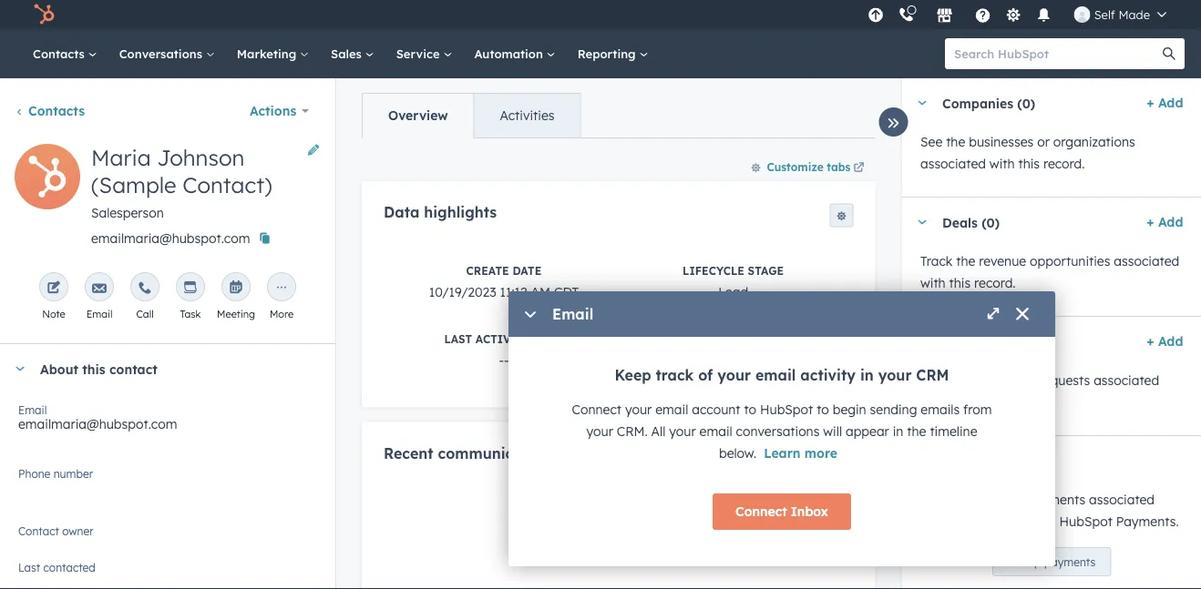 Task type: locate. For each thing, give the bounding box(es) containing it.
1 vertical spatial + add
[[1147, 214, 1184, 230]]

connect inside 'connect your email account to hubspot to begin sending emails from your crm. all your email conversations will appear in the timeline below.'
[[572, 402, 622, 418]]

this down "or" at the top
[[1018, 156, 1040, 172]]

2 + add button from the top
[[1147, 212, 1184, 233]]

record.
[[1044, 156, 1085, 172], [974, 275, 1016, 291], [974, 395, 1016, 411]]

0 vertical spatial + add button
[[1147, 92, 1184, 114]]

in
[[861, 367, 874, 385], [893, 424, 904, 440]]

associated down the 'see'
[[920, 156, 986, 172]]

contacts down hubspot link
[[33, 46, 88, 61]]

connect up crm. on the right bottom
[[572, 402, 622, 418]]

0 vertical spatial track
[[656, 367, 694, 385]]

last activity date --
[[444, 332, 564, 368]]

opportunities
[[1030, 253, 1110, 269]]

track right and
[[991, 492, 1022, 508]]

connect inside button
[[736, 504, 787, 520]]

contact)
[[183, 171, 272, 199]]

caret image left deals
[[917, 220, 928, 225]]

email up all
[[656, 402, 689, 418]]

caret image left about on the left bottom of page
[[15, 367, 26, 372]]

(0) right deals
[[982, 214, 1000, 230]]

associated inside collect and track payments associated with this contact using hubspot payments.
[[1089, 492, 1155, 508]]

with inside track the revenue opportunities associated with this record.
[[920, 275, 946, 291]]

1 vertical spatial caret image
[[917, 220, 928, 225]]

actions
[[250, 103, 297, 119]]

0 horizontal spatial to
[[744, 402, 757, 418]]

associated for collect and track payments associated with this contact using hubspot payments.
[[1089, 492, 1155, 508]]

with inside see the businesses or organizations associated with this record.
[[990, 156, 1015, 172]]

10/19/2023
[[429, 284, 497, 300]]

the inside track the customer requests associated with this record.
[[956, 373, 975, 389]]

with
[[990, 156, 1015, 172], [920, 275, 946, 291], [920, 395, 946, 411], [920, 514, 946, 530]]

emailmaria@hubspot.com down salesperson
[[91, 231, 250, 247]]

0 vertical spatial + add
[[1147, 95, 1184, 111]]

0 horizontal spatial hubspot
[[760, 402, 814, 418]]

date up 11:12
[[513, 264, 542, 277]]

(0) for companies (0)
[[1017, 95, 1036, 111]]

recent communications
[[384, 444, 559, 463]]

track for track the revenue opportunities associated with this record.
[[920, 253, 953, 269]]

calling icon button
[[891, 3, 922, 27]]

3 + add from the top
[[1147, 334, 1184, 350]]

0 vertical spatial +
[[1147, 95, 1154, 111]]

contacts link
[[22, 29, 108, 78], [15, 103, 85, 119]]

2 add from the top
[[1158, 214, 1184, 230]]

record. inside track the revenue opportunities associated with this record.
[[974, 275, 1016, 291]]

0 vertical spatial add
[[1158, 95, 1184, 111]]

last inside last activity date --
[[444, 332, 472, 346]]

this up tickets
[[949, 275, 971, 291]]

learn more button
[[757, 446, 845, 462]]

track inside track the revenue opportunities associated with this record.
[[920, 253, 953, 269]]

the for customer
[[956, 373, 975, 389]]

activity
[[801, 367, 856, 385]]

0 vertical spatial track
[[920, 253, 953, 269]]

1 horizontal spatial contact
[[974, 514, 1020, 530]]

track for track the customer requests associated with this record.
[[920, 373, 953, 389]]

with inside collect and track payments associated with this contact using hubspot payments.
[[920, 514, 946, 530]]

this up 'timeline'
[[949, 395, 971, 411]]

caret image
[[917, 340, 928, 344]]

2 vertical spatial record.
[[974, 395, 1016, 411]]

0 vertical spatial email
[[756, 367, 796, 385]]

sales link
[[320, 29, 385, 78]]

email
[[756, 367, 796, 385], [656, 402, 689, 418], [700, 424, 733, 440]]

1 vertical spatial add
[[1158, 214, 1184, 230]]

this
[[1018, 156, 1040, 172], [949, 275, 971, 291], [82, 361, 105, 377], [949, 395, 971, 411], [949, 514, 971, 530]]

with up caret image at the right bottom
[[920, 275, 946, 291]]

the right the 'see'
[[946, 134, 965, 150]]

connect for connect inbox
[[736, 504, 787, 520]]

contacts up edit popup button
[[28, 103, 85, 119]]

0 horizontal spatial contact
[[109, 361, 158, 377]]

1 horizontal spatial in
[[893, 424, 904, 440]]

data highlights
[[384, 203, 497, 222]]

2 vertical spatial +
[[1147, 334, 1154, 350]]

more
[[270, 308, 294, 321]]

account
[[692, 402, 741, 418]]

notifications image
[[1036, 8, 1053, 25]]

the left the 'revenue'
[[956, 253, 975, 269]]

associated for track the revenue opportunities associated with this record.
[[1114, 253, 1180, 269]]

made
[[1119, 7, 1151, 22]]

add
[[1158, 95, 1184, 111], [1158, 214, 1184, 230], [1158, 334, 1184, 350]]

-
[[499, 352, 504, 368], [504, 352, 509, 368]]

2 + add from the top
[[1147, 214, 1184, 230]]

of
[[699, 367, 713, 385]]

collect and track payments associated with this contact using hubspot payments.
[[920, 492, 1179, 530]]

1 vertical spatial last
[[18, 561, 40, 575]]

task
[[180, 308, 201, 321]]

up
[[1028, 556, 1041, 569]]

to up will
[[817, 402, 830, 418]]

1 track from the top
[[920, 253, 953, 269]]

to right the account
[[744, 402, 757, 418]]

email down email image
[[86, 308, 113, 321]]

0 vertical spatial record.
[[1044, 156, 1085, 172]]

2 vertical spatial + add button
[[1147, 331, 1184, 353]]

contacts link down hubspot link
[[22, 29, 108, 78]]

(0) inside dropdown button
[[982, 214, 1000, 230]]

+ for organizations
[[1147, 95, 1154, 111]]

the down sending
[[908, 424, 927, 440]]

1 vertical spatial in
[[893, 424, 904, 440]]

2 + from the top
[[1147, 214, 1154, 230]]

0 vertical spatial caret image
[[917, 101, 928, 105]]

1 vertical spatial hubspot
[[1060, 514, 1113, 530]]

from
[[964, 402, 993, 418]]

with down businesses
[[990, 156, 1015, 172]]

in down sending
[[893, 424, 904, 440]]

hubspot
[[760, 402, 814, 418], [1060, 514, 1113, 530]]

2 horizontal spatial email
[[553, 305, 594, 324]]

track down deals
[[920, 253, 953, 269]]

alert
[[384, 484, 854, 590]]

1 to from the left
[[744, 402, 757, 418]]

Last contacted text field
[[18, 572, 317, 590]]

salesperson
[[91, 205, 164, 221]]

timeline
[[930, 424, 978, 440]]

with for customer
[[920, 395, 946, 411]]

marketplaces button
[[926, 0, 964, 29]]

contact down call
[[109, 361, 158, 377]]

2 vertical spatial caret image
[[15, 367, 26, 372]]

contact down and
[[974, 514, 1020, 530]]

0 horizontal spatial email
[[18, 403, 47, 417]]

(0) down expand dialog image
[[992, 334, 1010, 350]]

record. down the 'revenue'
[[974, 275, 1016, 291]]

0 vertical spatial date
[[513, 264, 542, 277]]

payments right up
[[1044, 556, 1096, 569]]

with down collect
[[920, 514, 946, 530]]

1 + from the top
[[1147, 95, 1154, 111]]

tickets (0) button
[[902, 317, 1140, 367]]

associated inside see the businesses or organizations associated with this record.
[[920, 156, 986, 172]]

2 vertical spatial add
[[1158, 334, 1184, 350]]

0 vertical spatial connect
[[572, 402, 622, 418]]

or
[[1037, 134, 1050, 150]]

connect left inbox
[[736, 504, 787, 520]]

track the revenue opportunities associated with this record.
[[920, 253, 1180, 291]]

associated inside track the customer requests associated with this record.
[[1094, 373, 1159, 389]]

1 vertical spatial (0)
[[982, 214, 1000, 230]]

contacts link up edit popup button
[[15, 103, 85, 119]]

deals (0) button
[[902, 198, 1140, 247]]

0 horizontal spatial email
[[656, 402, 689, 418]]

crm
[[917, 367, 950, 385]]

help button
[[968, 0, 999, 29]]

track left of
[[656, 367, 694, 385]]

last down no
[[18, 561, 40, 575]]

+
[[1147, 95, 1154, 111], [1147, 214, 1154, 230], [1147, 334, 1154, 350]]

+ add button for see the businesses or organizations associated with this record.
[[1147, 92, 1184, 114]]

0 vertical spatial last
[[444, 332, 472, 346]]

associated right "opportunities"
[[1114, 253, 1180, 269]]

self
[[1095, 7, 1116, 22]]

highlights
[[424, 203, 497, 222]]

track
[[656, 367, 694, 385], [991, 492, 1022, 508]]

this inside dropdown button
[[82, 361, 105, 377]]

phone
[[18, 467, 50, 481]]

0 vertical spatial payments
[[1026, 492, 1086, 508]]

0 horizontal spatial last
[[18, 561, 40, 575]]

emails
[[921, 402, 960, 418]]

+ add button
[[1147, 92, 1184, 114], [1147, 212, 1184, 233], [1147, 331, 1184, 353]]

(0) up businesses
[[1017, 95, 1036, 111]]

0 horizontal spatial connect
[[572, 402, 622, 418]]

1 vertical spatial emailmaria@hubspot.com
[[18, 417, 177, 433]]

track up emails
[[920, 373, 953, 389]]

with down crm
[[920, 395, 946, 411]]

2 vertical spatial + add
[[1147, 334, 1184, 350]]

1 horizontal spatial connect
[[736, 504, 787, 520]]

11:12
[[500, 284, 528, 300]]

requests
[[1039, 373, 1090, 389]]

1 vertical spatial date
[[535, 332, 564, 346]]

1 + add button from the top
[[1147, 92, 1184, 114]]

service
[[396, 46, 444, 61]]

date down minimize dialog icon
[[535, 332, 564, 346]]

connect
[[572, 402, 622, 418], [736, 504, 787, 520]]

this inside see the businesses or organizations associated with this record.
[[1018, 156, 1040, 172]]

1 vertical spatial contacts
[[28, 103, 85, 119]]

0 vertical spatial hubspot
[[760, 402, 814, 418]]

1 horizontal spatial email
[[700, 424, 733, 440]]

1 horizontal spatial to
[[817, 402, 830, 418]]

track inside track the customer requests associated with this record.
[[920, 373, 953, 389]]

1 vertical spatial + add button
[[1147, 212, 1184, 233]]

the up from
[[956, 373, 975, 389]]

record. down "or" at the top
[[1044, 156, 1085, 172]]

record. inside track the customer requests associated with this record.
[[974, 395, 1016, 411]]

this right about on the left bottom of page
[[82, 361, 105, 377]]

1 vertical spatial email
[[656, 402, 689, 418]]

3 add from the top
[[1158, 334, 1184, 350]]

the inside track the revenue opportunities associated with this record.
[[956, 253, 975, 269]]

this down and
[[949, 514, 971, 530]]

self made menu
[[863, 0, 1180, 29]]

create
[[466, 264, 509, 277]]

associated inside track the revenue opportunities associated with this record.
[[1114, 253, 1180, 269]]

the inside see the businesses or organizations associated with this record.
[[946, 134, 965, 150]]

caret image up the 'see'
[[917, 101, 928, 105]]

0 vertical spatial contact
[[109, 361, 158, 377]]

customer
[[979, 373, 1035, 389]]

this for collect and track payments associated with this contact using hubspot payments.
[[949, 514, 971, 530]]

hubspot right using
[[1060, 514, 1113, 530]]

record. down customer
[[974, 395, 1016, 411]]

lead
[[719, 284, 749, 300]]

1 vertical spatial +
[[1147, 214, 1154, 230]]

1 + add from the top
[[1147, 95, 1184, 111]]

1 horizontal spatial track
[[991, 492, 1022, 508]]

+ for associated
[[1147, 214, 1154, 230]]

1 vertical spatial contact
[[974, 514, 1020, 530]]

hubspot up conversations
[[760, 402, 814, 418]]

contact
[[109, 361, 158, 377], [974, 514, 1020, 530]]

navigation
[[362, 93, 581, 139]]

this inside track the customer requests associated with this record.
[[949, 395, 971, 411]]

payments up using
[[1026, 492, 1086, 508]]

email down the account
[[700, 424, 733, 440]]

0 horizontal spatial in
[[861, 367, 874, 385]]

businesses
[[969, 134, 1034, 150]]

1 vertical spatial connect
[[736, 504, 787, 520]]

caret image inside deals (0) dropdown button
[[917, 220, 928, 225]]

owner up contacted
[[62, 525, 94, 538]]

associated right requests
[[1094, 373, 1159, 389]]

1 vertical spatial payments
[[1044, 556, 1096, 569]]

email down cdt at the left of page
[[553, 305, 594, 324]]

actions button
[[238, 93, 321, 129]]

2 vertical spatial (0)
[[992, 334, 1010, 350]]

in up begin
[[861, 367, 874, 385]]

marketplaces image
[[937, 8, 953, 25]]

add for track the revenue opportunities associated with this record.
[[1158, 214, 1184, 230]]

companies (0)
[[942, 95, 1036, 111]]

1 - from the left
[[499, 352, 504, 368]]

record. for revenue
[[974, 275, 1016, 291]]

1 add from the top
[[1158, 95, 1184, 111]]

email left 'activity'
[[756, 367, 796, 385]]

caret image
[[917, 101, 928, 105], [917, 220, 928, 225], [15, 367, 26, 372]]

track
[[920, 253, 953, 269], [920, 373, 953, 389]]

caret image for deals (0)
[[917, 220, 928, 225]]

keep track of your email activity in your crm
[[615, 367, 950, 385]]

meeting image
[[229, 282, 243, 296]]

johnson
[[157, 144, 245, 171]]

begin
[[833, 402, 867, 418]]

emailmaria@hubspot.com up number
[[18, 417, 177, 433]]

1 horizontal spatial last
[[444, 332, 472, 346]]

email down about on the left bottom of page
[[18, 403, 47, 417]]

caret image inside about this contact dropdown button
[[15, 367, 26, 372]]

this inside track the revenue opportunities associated with this record.
[[949, 275, 971, 291]]

self made button
[[1064, 0, 1178, 29]]

about this contact button
[[0, 345, 317, 394]]

1 vertical spatial track
[[991, 492, 1022, 508]]

crm.
[[617, 424, 648, 440]]

0 vertical spatial (0)
[[1017, 95, 1036, 111]]

associated up payments.
[[1089, 492, 1155, 508]]

last
[[444, 332, 472, 346], [18, 561, 40, 575]]

recent
[[384, 444, 434, 463]]

email
[[553, 305, 594, 324], [86, 308, 113, 321], [18, 403, 47, 417]]

your right of
[[718, 367, 751, 385]]

this for track the revenue opportunities associated with this record.
[[949, 275, 971, 291]]

minimize dialog image
[[523, 308, 538, 323]]

2 track from the top
[[920, 373, 953, 389]]

email inside email emailmaria@hubspot.com
[[18, 403, 47, 417]]

settings image
[[1006, 8, 1022, 24]]

in inside 'connect your email account to hubspot to begin sending emails from your crm. all your email conversations will appear in the timeline below.'
[[893, 424, 904, 440]]

caret image inside companies (0) dropdown button
[[917, 101, 928, 105]]

last left activity
[[444, 332, 472, 346]]

Search HubSpot search field
[[946, 38, 1169, 69]]

sales
[[331, 46, 365, 61]]

1 vertical spatial record.
[[974, 275, 1016, 291]]

1 horizontal spatial hubspot
[[1060, 514, 1113, 530]]

companies
[[942, 95, 1014, 111]]

note image
[[47, 282, 61, 296]]

1 vertical spatial track
[[920, 373, 953, 389]]

with inside track the customer requests associated with this record.
[[920, 395, 946, 411]]

this inside collect and track payments associated with this contact using hubspot payments.
[[949, 514, 971, 530]]

associated for track the customer requests associated with this record.
[[1094, 373, 1159, 389]]

date
[[513, 264, 542, 277], [535, 332, 564, 346]]

set up payments link
[[993, 548, 1111, 577]]

upgrade image
[[868, 8, 885, 24]]

+ add for organizations
[[1147, 95, 1184, 111]]



Task type: vqa. For each thing, say whether or not it's contained in the screenshot.
1st + ADD from the bottom of the page
yes



Task type: describe. For each thing, give the bounding box(es) containing it.
the inside 'connect your email account to hubspot to begin sending emails from your crm. all your email conversations will appear in the timeline below.'
[[908, 424, 927, 440]]

navigation containing overview
[[362, 93, 581, 139]]

contact inside collect and track payments associated with this contact using hubspot payments.
[[974, 514, 1020, 530]]

settings link
[[1003, 5, 1025, 24]]

organizations
[[1053, 134, 1135, 150]]

tabs
[[827, 160, 851, 174]]

your left crm. on the right bottom
[[587, 424, 614, 440]]

reporting link
[[567, 29, 660, 78]]

0 horizontal spatial track
[[656, 367, 694, 385]]

tickets (0)
[[942, 334, 1010, 350]]

track the customer requests associated with this record.
[[920, 373, 1159, 411]]

last for last activity date --
[[444, 332, 472, 346]]

learn more
[[764, 446, 838, 462]]

help image
[[975, 8, 992, 25]]

close dialog image
[[1016, 308, 1030, 323]]

calling icon image
[[899, 7, 915, 23]]

communications
[[438, 444, 559, 463]]

last for last contacted
[[18, 561, 40, 575]]

customize tabs link
[[743, 152, 876, 181]]

lifecycle stage lead
[[683, 264, 784, 300]]

last contacted
[[18, 561, 96, 575]]

all
[[652, 424, 666, 440]]

your up sending
[[879, 367, 912, 385]]

tickets
[[942, 334, 988, 350]]

companies (0) button
[[902, 78, 1140, 128]]

sending
[[870, 402, 918, 418]]

revenue
[[979, 253, 1026, 269]]

track inside collect and track payments associated with this contact using hubspot payments.
[[991, 492, 1022, 508]]

see the businesses or organizations associated with this record.
[[920, 134, 1135, 172]]

2 to from the left
[[817, 402, 830, 418]]

0 vertical spatial emailmaria@hubspot.com
[[91, 231, 250, 247]]

no
[[18, 532, 36, 548]]

with for revenue
[[920, 275, 946, 291]]

automation
[[475, 46, 547, 61]]

call
[[136, 308, 154, 321]]

and
[[965, 492, 988, 508]]

record. inside see the businesses or organizations associated with this record.
[[1044, 156, 1085, 172]]

overview
[[388, 108, 448, 124]]

overview button
[[363, 94, 474, 138]]

2 vertical spatial email
[[700, 424, 733, 440]]

contact
[[18, 525, 59, 538]]

0 vertical spatial contacts link
[[22, 29, 108, 78]]

(0) for deals (0)
[[982, 214, 1000, 230]]

contacted
[[43, 561, 96, 575]]

about this contact
[[40, 361, 158, 377]]

contact inside dropdown button
[[109, 361, 158, 377]]

phone number
[[18, 467, 93, 481]]

the for revenue
[[956, 253, 975, 269]]

date inside create date 10/19/2023 11:12 am cdt
[[513, 264, 542, 277]]

about
[[40, 361, 78, 377]]

edit button
[[15, 144, 80, 216]]

collect
[[920, 492, 961, 508]]

data
[[384, 203, 420, 222]]

meeting
[[217, 308, 255, 321]]

caret image for about this contact
[[15, 367, 26, 372]]

notifications button
[[1029, 0, 1060, 29]]

customize tabs
[[767, 160, 851, 174]]

+ add button for track the revenue opportunities associated with this record.
[[1147, 212, 1184, 233]]

inbox
[[791, 504, 829, 520]]

reporting
[[578, 46, 640, 61]]

call image
[[138, 282, 152, 296]]

0 vertical spatial in
[[861, 367, 874, 385]]

marketing link
[[226, 29, 320, 78]]

see
[[920, 134, 943, 150]]

conversations
[[119, 46, 206, 61]]

2 - from the left
[[504, 352, 509, 368]]

search button
[[1154, 38, 1185, 69]]

0 vertical spatial contacts
[[33, 46, 88, 61]]

conversations link
[[108, 29, 226, 78]]

2 horizontal spatial email
[[756, 367, 796, 385]]

your up crm. on the right bottom
[[625, 402, 652, 418]]

expand dialog image
[[987, 308, 1001, 323]]

marketing
[[237, 46, 300, 61]]

using
[[1024, 514, 1056, 530]]

your right all
[[669, 424, 696, 440]]

automation link
[[464, 29, 567, 78]]

activity
[[476, 332, 531, 346]]

lifecycle
[[683, 264, 745, 277]]

ruby anderson image
[[1075, 6, 1091, 23]]

3 + add button from the top
[[1147, 331, 1184, 353]]

email emailmaria@hubspot.com
[[18, 403, 177, 433]]

appear
[[846, 424, 890, 440]]

no owner button
[[18, 522, 317, 552]]

3 + from the top
[[1147, 334, 1154, 350]]

task image
[[183, 282, 198, 296]]

hubspot inside collect and track payments associated with this contact using hubspot payments.
[[1060, 514, 1113, 530]]

set up payments
[[1008, 556, 1096, 569]]

number
[[53, 467, 93, 481]]

connect for connect your email account to hubspot to begin sending emails from your crm. all your email conversations will appear in the timeline below.
[[572, 402, 622, 418]]

add for see the businesses or organizations associated with this record.
[[1158, 95, 1184, 111]]

below.
[[719, 446, 757, 462]]

email image
[[92, 282, 107, 296]]

Phone number text field
[[18, 464, 317, 501]]

this for track the customer requests associated with this record.
[[949, 395, 971, 411]]

hubspot link
[[22, 4, 68, 26]]

date inside last activity date --
[[535, 332, 564, 346]]

+ add for associated
[[1147, 214, 1184, 230]]

the for businesses
[[946, 134, 965, 150]]

caret image for companies (0)
[[917, 101, 928, 105]]

deals (0)
[[942, 214, 1000, 230]]

connect your email account to hubspot to begin sending emails from your crm. all your email conversations will appear in the timeline below.
[[572, 402, 993, 462]]

record. for customer
[[974, 395, 1016, 411]]

deals
[[942, 214, 978, 230]]

learn
[[764, 446, 801, 462]]

owner up last contacted
[[40, 532, 76, 548]]

1 vertical spatial contacts link
[[15, 103, 85, 119]]

(sample
[[91, 171, 176, 199]]

more image
[[274, 282, 289, 296]]

search image
[[1163, 47, 1176, 60]]

hubspot image
[[33, 4, 55, 26]]

(0) for tickets (0)
[[992, 334, 1010, 350]]

cdt
[[554, 284, 579, 300]]

self made
[[1095, 7, 1151, 22]]

contact owner no owner
[[18, 525, 94, 548]]

with for track
[[920, 514, 946, 530]]

activities button
[[474, 94, 580, 138]]

maria johnson (sample contact)
[[91, 144, 272, 199]]

1 horizontal spatial email
[[86, 308, 113, 321]]

payments inside collect and track payments associated with this contact using hubspot payments.
[[1026, 492, 1086, 508]]

customize
[[767, 160, 824, 174]]

connect inbox button
[[713, 494, 852, 531]]

hubspot inside 'connect your email account to hubspot to begin sending emails from your crm. all your email conversations will appear in the timeline below.'
[[760, 402, 814, 418]]

will
[[824, 424, 843, 440]]

connect inbox
[[736, 504, 829, 520]]



